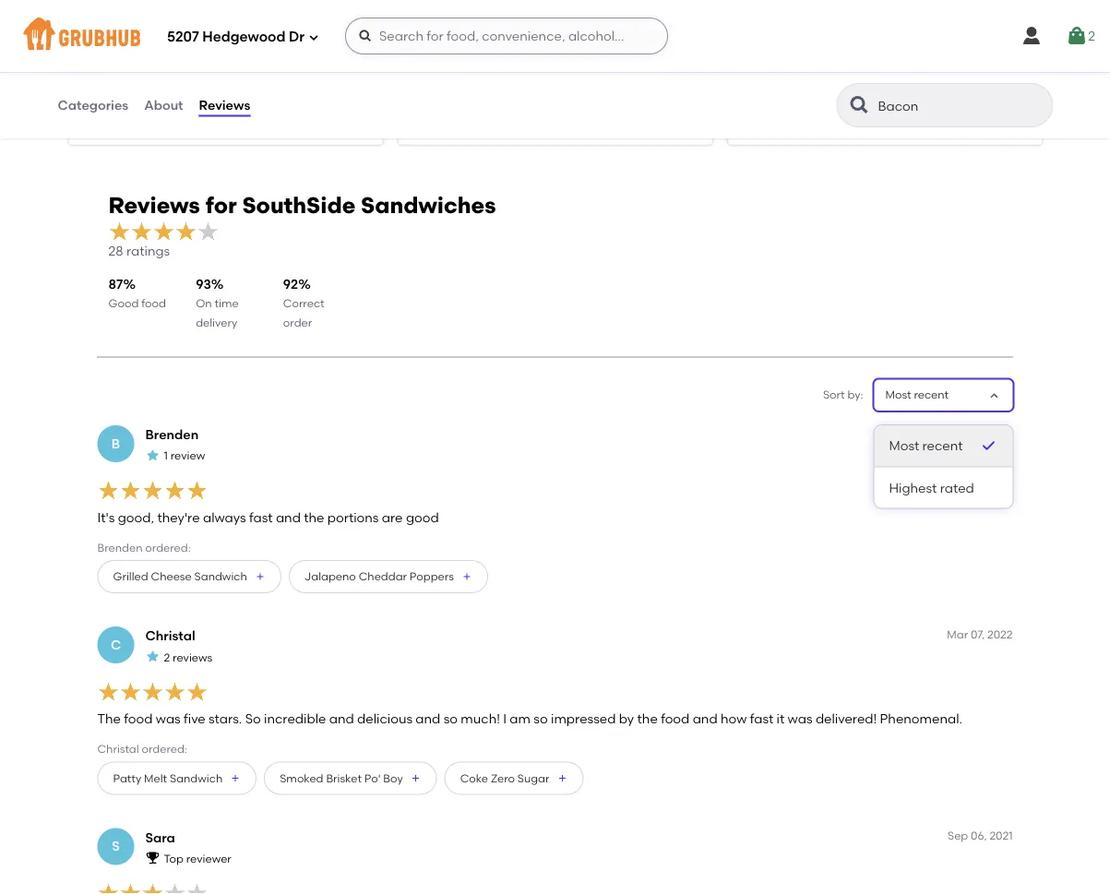 Task type: vqa. For each thing, say whether or not it's contained in the screenshot.
• Tacos for Cornerstone
no



Task type: locate. For each thing, give the bounding box(es) containing it.
most up highest
[[889, 439, 920, 454]]

1 horizontal spatial 2
[[1089, 28, 1096, 44]]

0 horizontal spatial 2
[[164, 651, 170, 664]]

0 horizontal spatial subscription pass image
[[84, 52, 102, 67]]

incredible
[[264, 712, 326, 727]]

1 vertical spatial mar
[[947, 628, 968, 642]]

0 vertical spatial christal
[[145, 629, 195, 645]]

food
[[141, 297, 166, 311], [124, 712, 153, 727], [661, 712, 690, 727]]

food inside "87 good food"
[[141, 297, 166, 311]]

20–35 for taco cabana 20140
[[84, 76, 116, 89]]

0 vertical spatial sandwich
[[194, 571, 247, 584]]

food right good
[[141, 297, 166, 311]]

christal
[[145, 629, 195, 645], [97, 743, 139, 757]]

jalapeno
[[305, 571, 356, 584]]

fast right the always
[[249, 510, 273, 526]]

patty melt sandwich
[[113, 772, 223, 785]]

1 20–35 min from the left
[[413, 76, 468, 89]]

mar left 07,
[[947, 628, 968, 642]]

brenden
[[145, 427, 199, 443], [97, 542, 143, 555]]

impressed
[[551, 712, 616, 727]]

fast left it
[[750, 712, 774, 727]]

2 horizontal spatial min
[[778, 76, 798, 89]]

20–35 min $1.99 delivery
[[84, 76, 153, 105]]

star icon image
[[145, 448, 160, 463], [145, 650, 160, 665]]

was left the five
[[156, 712, 181, 727]]

0 horizontal spatial min
[[118, 76, 139, 89]]

min inside 20–35 min $1.99 delivery
[[118, 76, 139, 89]]

min down breakfast in the top left of the page
[[448, 76, 468, 89]]

0 vertical spatial 2022
[[988, 427, 1013, 440]]

sandwich right cheese
[[194, 571, 247, 584]]

1 vertical spatial 2022
[[988, 628, 1013, 642]]

brenden up "1"
[[145, 427, 199, 443]]

star icon image left 2 reviews at the left
[[145, 650, 160, 665]]

07,
[[971, 628, 985, 642]]

1 horizontal spatial brenden
[[145, 427, 199, 443]]

sandwich for always
[[194, 571, 247, 584]]

most inside sort by: field
[[886, 389, 912, 402]]

1 20–35 from the left
[[84, 76, 116, 89]]

plus icon image inside coke zero sugar button
[[557, 773, 568, 785]]

1 vertical spatial sandwich
[[170, 772, 223, 785]]

1 min from the left
[[118, 76, 139, 89]]

plus icon image right boy
[[411, 773, 422, 785]]

the right by
[[637, 712, 658, 727]]

1 vertical spatial recent
[[923, 439, 963, 454]]

2 star icon image from the top
[[145, 650, 160, 665]]

0 vertical spatial most
[[886, 389, 912, 402]]

0 horizontal spatial fast
[[249, 510, 273, 526]]

subscription pass image for fast food
[[743, 52, 762, 67]]

20–35 down subscription pass image
[[413, 76, 446, 89]]

reviews
[[199, 97, 250, 113], [108, 192, 200, 219]]

reviews for reviews for southside sandwiches
[[108, 192, 200, 219]]

2022 right 07,
[[988, 628, 1013, 642]]

reviews right about
[[199, 97, 250, 113]]

1 vertical spatial reviews
[[108, 192, 200, 219]]

delivery right $1.99
[[111, 92, 153, 105]]

2 for 2
[[1089, 28, 1096, 44]]

the left portions
[[304, 510, 324, 526]]

was right it
[[788, 712, 813, 727]]

ordered: for was
[[142, 743, 187, 757]]

1 vertical spatial most recent
[[889, 439, 963, 454]]

recent inside sort by: field
[[914, 389, 949, 402]]

delivery inside 20–35 min $1.99 delivery
[[111, 92, 153, 105]]

0 vertical spatial mar
[[946, 427, 967, 440]]

0 vertical spatial star icon image
[[145, 448, 160, 463]]

most recent up highest rated at the bottom of the page
[[889, 439, 963, 454]]

order
[[283, 316, 312, 329]]

1 vertical spatial christal
[[97, 743, 139, 757]]

1 was from the left
[[156, 712, 181, 727]]

20–35 min down subscription pass image
[[413, 76, 468, 89]]

2 20–35 min from the left
[[743, 76, 798, 89]]

search icon image
[[849, 94, 871, 116]]

plus icon image right poppers in the left bottom of the page
[[461, 572, 473, 583]]

much!
[[461, 712, 500, 727]]

plus icon image down it's good, they're always fast and the portions are good
[[255, 572, 266, 583]]

grilled cheese sandwich button
[[97, 561, 281, 594]]

min down bowls
[[118, 76, 139, 89]]

2022 for the food was five stars. so incredible and delicious and so much! i am so impressed by the food and how fast it was delivered! phenomenal.
[[988, 628, 1013, 642]]

1 vertical spatial brenden
[[97, 542, 143, 555]]

mar left 25,
[[946, 427, 967, 440]]

0 vertical spatial ordered:
[[145, 542, 191, 555]]

time
[[215, 297, 239, 311]]

subscription pass image for bowls
[[84, 52, 102, 67]]

taco
[[84, 28, 119, 46]]

20140
[[187, 28, 229, 46]]

coke
[[460, 772, 488, 785]]

1 horizontal spatial was
[[788, 712, 813, 727]]

was
[[156, 712, 181, 727], [788, 712, 813, 727]]

cheddar
[[359, 571, 407, 584]]

ordered: up patty melt sandwich
[[142, 743, 187, 757]]

subscription pass image left fast
[[743, 52, 762, 67]]

min for taco cabana 20140
[[118, 76, 139, 89]]

87 good food
[[108, 277, 166, 311]]

0 vertical spatial 2
[[1089, 28, 1096, 44]]

grilled
[[113, 571, 148, 584]]

1 vertical spatial 2
[[164, 651, 170, 664]]

2 was from the left
[[788, 712, 813, 727]]

0 horizontal spatial delivery
[[111, 92, 153, 105]]

most
[[886, 389, 912, 402], [889, 439, 920, 454]]

ordered: up cheese
[[145, 542, 191, 555]]

and right the delicious
[[416, 712, 441, 727]]

subscription pass image
[[84, 52, 102, 67], [743, 52, 762, 67]]

po'
[[364, 772, 381, 785]]

plus icon image for grilled cheese sandwich
[[255, 572, 266, 583]]

Sort by: field
[[886, 388, 949, 404]]

by
[[619, 712, 634, 727]]

1 horizontal spatial so
[[534, 712, 548, 727]]

delivery for 93
[[196, 316, 237, 329]]

sandwich right melt at the left of the page
[[170, 772, 223, 785]]

min down the fast food
[[778, 76, 798, 89]]

categories
[[58, 97, 128, 113]]

0 vertical spatial fast
[[249, 510, 273, 526]]

ordered: for they're
[[145, 542, 191, 555]]

0 vertical spatial recent
[[914, 389, 949, 402]]

1 2022 from the top
[[988, 427, 1013, 440]]

0 horizontal spatial christal
[[97, 743, 139, 757]]

1 horizontal spatial delivery
[[196, 316, 237, 329]]

the
[[304, 510, 324, 526], [637, 712, 658, 727]]

jalapeno cheddar poppers button
[[289, 561, 488, 594]]

1 vertical spatial delivery
[[196, 316, 237, 329]]

1 horizontal spatial 20–35
[[413, 76, 446, 89]]

i
[[503, 712, 507, 727]]

dr
[[289, 29, 305, 45]]

0 vertical spatial delivery
[[111, 92, 153, 105]]

plus icon image inside smoked brisket po' boy button
[[411, 773, 422, 785]]

2 20–35 from the left
[[413, 76, 446, 89]]

c
[[111, 638, 121, 654]]

1 vertical spatial fast
[[750, 712, 774, 727]]

fast food
[[769, 52, 822, 66]]

20–35 up $1.99
[[84, 76, 116, 89]]

most inside option
[[889, 439, 920, 454]]

plus icon image for jalapeno cheddar poppers
[[461, 572, 473, 583]]

most recent inside most recent option
[[889, 439, 963, 454]]

3 min from the left
[[778, 76, 798, 89]]

plus icon image
[[255, 572, 266, 583], [461, 572, 473, 583], [230, 773, 241, 785], [411, 773, 422, 785], [557, 773, 568, 785]]

christal up patty
[[97, 743, 139, 757]]

caret down icon image
[[987, 388, 1002, 403]]

0 vertical spatial most recent
[[886, 389, 949, 402]]

svg image right dr
[[308, 32, 319, 43]]

trophy icon image
[[145, 851, 160, 866]]

christal up 2 reviews at the left
[[145, 629, 195, 645]]

subscription pass image
[[413, 52, 432, 67]]

1 horizontal spatial min
[[448, 76, 468, 89]]

2 horizontal spatial 20–35
[[743, 76, 776, 89]]

plus icon image inside patty melt sandwich button
[[230, 773, 241, 785]]

1 horizontal spatial fast
[[750, 712, 774, 727]]

reviews for southside sandwiches
[[108, 192, 496, 219]]

delivery
[[111, 92, 153, 105], [196, 316, 237, 329]]

1 horizontal spatial subscription pass image
[[743, 52, 762, 67]]

check icon image
[[980, 437, 998, 456]]

2 min from the left
[[448, 76, 468, 89]]

smoked
[[280, 772, 324, 785]]

rated
[[940, 480, 975, 496]]

b
[[112, 437, 120, 452]]

0 horizontal spatial was
[[156, 712, 181, 727]]

portions
[[328, 510, 379, 526]]

recent
[[914, 389, 949, 402], [923, 439, 963, 454]]

20–35 down fast
[[743, 76, 776, 89]]

2021
[[990, 830, 1013, 843]]

good
[[108, 297, 139, 311]]

food
[[795, 52, 822, 66]]

Search SouthSide Sandwiches search field
[[877, 97, 1018, 114]]

s
[[112, 839, 120, 855]]

1 vertical spatial star icon image
[[145, 650, 160, 665]]

christal for christal ordered:
[[97, 743, 139, 757]]

svg image
[[1021, 25, 1043, 47], [358, 29, 373, 43], [308, 32, 319, 43]]

delivery inside 93 on time delivery
[[196, 316, 237, 329]]

most recent up most recent option
[[886, 389, 949, 402]]

20–35 inside 20–35 min $1.99 delivery
[[84, 76, 116, 89]]

brenden up the grilled
[[97, 542, 143, 555]]

87
[[108, 277, 123, 293]]

0 vertical spatial brenden
[[145, 427, 199, 443]]

svg image left svg image
[[1021, 25, 1043, 47]]

plus icon image inside jalapeno cheddar poppers button
[[461, 572, 473, 583]]

mar 25, 2022
[[946, 427, 1013, 440]]

2022 right 25,
[[988, 427, 1013, 440]]

recent up most recent option
[[914, 389, 949, 402]]

main navigation navigation
[[0, 0, 1111, 72]]

reviews inside button
[[199, 97, 250, 113]]

star icon image left "1"
[[145, 448, 160, 463]]

1 vertical spatial most
[[889, 439, 920, 454]]

sandwich inside grilled cheese sandwich button
[[194, 571, 247, 584]]

and left the delicious
[[329, 712, 354, 727]]

mar for it's good, they're always fast and the portions are good
[[946, 427, 967, 440]]

0 horizontal spatial brenden
[[97, 542, 143, 555]]

1 subscription pass image from the left
[[84, 52, 102, 67]]

taco cabana 20140
[[84, 28, 229, 46]]

plus icon image inside grilled cheese sandwich button
[[255, 572, 266, 583]]

sort
[[823, 389, 845, 402]]

1 horizontal spatial christal
[[145, 629, 195, 645]]

0 horizontal spatial the
[[304, 510, 324, 526]]

subscription pass image down taco
[[84, 52, 102, 67]]

recent left 25,
[[923, 439, 963, 454]]

0 horizontal spatial 20–35
[[84, 76, 116, 89]]

so right am in the left of the page
[[534, 712, 548, 727]]

svg image left ihop
[[358, 29, 373, 43]]

93 on time delivery
[[196, 277, 239, 329]]

2 inside button
[[1089, 28, 1096, 44]]

1 vertical spatial ordered:
[[142, 743, 187, 757]]

28 ratings
[[108, 244, 170, 260]]

20–35 min
[[413, 76, 468, 89], [743, 76, 798, 89]]

reviews up ratings
[[108, 192, 200, 219]]

0 horizontal spatial 20–35 min
[[413, 76, 468, 89]]

1 star icon image from the top
[[145, 448, 160, 463]]

2 subscription pass image from the left
[[743, 52, 762, 67]]

so left much!
[[444, 712, 458, 727]]

1 vertical spatial the
[[637, 712, 658, 727]]

2022
[[988, 427, 1013, 440], [988, 628, 1013, 642]]

0 vertical spatial reviews
[[199, 97, 250, 113]]

sandwich inside patty melt sandwich button
[[170, 772, 223, 785]]

2
[[1089, 28, 1096, 44], [164, 651, 170, 664]]

for
[[206, 192, 237, 219]]

highest rated
[[889, 480, 975, 496]]

most right "by:"
[[886, 389, 912, 402]]

top
[[164, 853, 184, 866]]

1 horizontal spatial 20–35 min
[[743, 76, 798, 89]]

recent inside most recent option
[[923, 439, 963, 454]]

and
[[276, 510, 301, 526], [329, 712, 354, 727], [416, 712, 441, 727], [693, 712, 718, 727]]

mar
[[946, 427, 967, 440], [947, 628, 968, 642]]

delivery down time
[[196, 316, 237, 329]]

20–35 min down fast
[[743, 76, 798, 89]]

92 correct order
[[283, 277, 325, 329]]

2 2022 from the top
[[988, 628, 1013, 642]]

good
[[406, 510, 439, 526]]

fast
[[249, 510, 273, 526], [750, 712, 774, 727]]

plus icon image right the sugar
[[557, 773, 568, 785]]

so
[[444, 712, 458, 727], [534, 712, 548, 727]]

plus icon image down "stars." in the bottom left of the page
[[230, 773, 241, 785]]

0 horizontal spatial so
[[444, 712, 458, 727]]

3 20–35 from the left
[[743, 76, 776, 89]]

on
[[196, 297, 212, 311]]



Task type: describe. For each thing, give the bounding box(es) containing it.
brisket
[[326, 772, 362, 785]]

93
[[196, 277, 211, 293]]

it's
[[97, 510, 115, 526]]

how
[[721, 712, 747, 727]]

smoked brisket po' boy button
[[264, 762, 437, 796]]

cabana
[[123, 28, 183, 46]]

cheese
[[151, 571, 192, 584]]

fast
[[769, 52, 792, 66]]

review
[[171, 450, 205, 463]]

1
[[164, 450, 168, 463]]

boy
[[383, 772, 403, 785]]

stars.
[[209, 712, 242, 727]]

plus icon image for smoked brisket po' boy
[[411, 773, 422, 785]]

2 for 2 reviews
[[164, 651, 170, 664]]

2 reviews
[[164, 651, 213, 664]]

it
[[777, 712, 785, 727]]

sandwich for five
[[170, 772, 223, 785]]

sandwiches
[[361, 192, 496, 219]]

the
[[97, 712, 121, 727]]

food right the
[[124, 712, 153, 727]]

delivered!
[[816, 712, 877, 727]]

good,
[[118, 510, 154, 526]]

ratings
[[126, 244, 170, 260]]

20–35 for ihop
[[413, 76, 446, 89]]

2 so from the left
[[534, 712, 548, 727]]

1 horizontal spatial svg image
[[358, 29, 373, 43]]

2 button
[[1066, 19, 1096, 53]]

25,
[[970, 427, 985, 440]]

mar for the food was five stars. so incredible and delicious and so much! i am so impressed by the food and how fast it was delivered! phenomenal.
[[947, 628, 968, 642]]

sep
[[948, 830, 969, 843]]

most recent option
[[875, 426, 1013, 468]]

sep 06, 2021
[[948, 830, 1013, 843]]

grilled cheese sandwich
[[113, 571, 247, 584]]

poppers
[[410, 571, 454, 584]]

06,
[[971, 830, 987, 843]]

coke zero sugar button
[[445, 762, 584, 796]]

$1.99
[[84, 92, 108, 105]]

the food was five stars. so incredible and delicious and so much! i am so impressed by the food and how fast it was delivered! phenomenal.
[[97, 712, 963, 727]]

christal ordered:
[[97, 743, 187, 757]]

min for ihop
[[448, 76, 468, 89]]

92
[[283, 277, 298, 293]]

hedgewood
[[203, 29, 286, 45]]

5207 hedgewood dr
[[167, 29, 305, 45]]

correct
[[283, 297, 325, 311]]

by:
[[848, 389, 864, 402]]

highest
[[889, 480, 937, 496]]

so
[[245, 712, 261, 727]]

sugar
[[518, 772, 550, 785]]

brenden for brenden ordered:
[[97, 542, 143, 555]]

0 vertical spatial the
[[304, 510, 324, 526]]

always
[[203, 510, 246, 526]]

it's good, they're always fast and the portions are good
[[97, 510, 439, 526]]

mar 07, 2022
[[947, 628, 1013, 642]]

and right the always
[[276, 510, 301, 526]]

jalapeno cheddar poppers
[[305, 571, 454, 584]]

about button
[[143, 72, 184, 138]]

coke zero sugar
[[460, 772, 550, 785]]

taco cabana 20140 link
[[84, 27, 367, 48]]

delicious
[[357, 712, 413, 727]]

bowls
[[110, 52, 140, 66]]

2 horizontal spatial svg image
[[1021, 25, 1043, 47]]

plus icon image for coke zero sugar
[[557, 773, 568, 785]]

plus icon image for patty melt sandwich
[[230, 773, 241, 785]]

svg image
[[1066, 25, 1089, 47]]

and left how in the right of the page
[[693, 712, 718, 727]]

reviews button
[[198, 72, 251, 138]]

Search for food, convenience, alcohol... search field
[[345, 18, 668, 54]]

brenden ordered:
[[97, 542, 191, 555]]

delivery for 20–35
[[111, 92, 153, 105]]

food right by
[[661, 712, 690, 727]]

1 review
[[164, 450, 205, 463]]

are
[[382, 510, 403, 526]]

reviews
[[173, 651, 213, 664]]

28
[[108, 244, 123, 260]]

2022 for it's good, they're always fast and the portions are good
[[988, 427, 1013, 440]]

star icon image for brenden
[[145, 448, 160, 463]]

about
[[144, 97, 183, 113]]

southside
[[242, 192, 356, 219]]

ihop link
[[413, 27, 697, 48]]

sara
[[145, 830, 175, 846]]

1 horizontal spatial the
[[637, 712, 658, 727]]

patty melt sandwich button
[[97, 762, 257, 796]]

phenomenal.
[[880, 712, 963, 727]]

star icon image for christal
[[145, 650, 160, 665]]

0 horizontal spatial svg image
[[308, 32, 319, 43]]

patty
[[113, 772, 141, 785]]

1 so from the left
[[444, 712, 458, 727]]

zero
[[491, 772, 515, 785]]

brenden for brenden
[[145, 427, 199, 443]]

reviewer
[[186, 853, 232, 866]]

sort by:
[[823, 389, 864, 402]]

ihop
[[413, 28, 451, 46]]

christal for christal
[[145, 629, 195, 645]]

they're
[[157, 510, 200, 526]]

5207
[[167, 29, 199, 45]]

categories button
[[57, 72, 129, 138]]

five
[[184, 712, 206, 727]]

top reviewer
[[164, 853, 232, 866]]

reviews for reviews
[[199, 97, 250, 113]]



